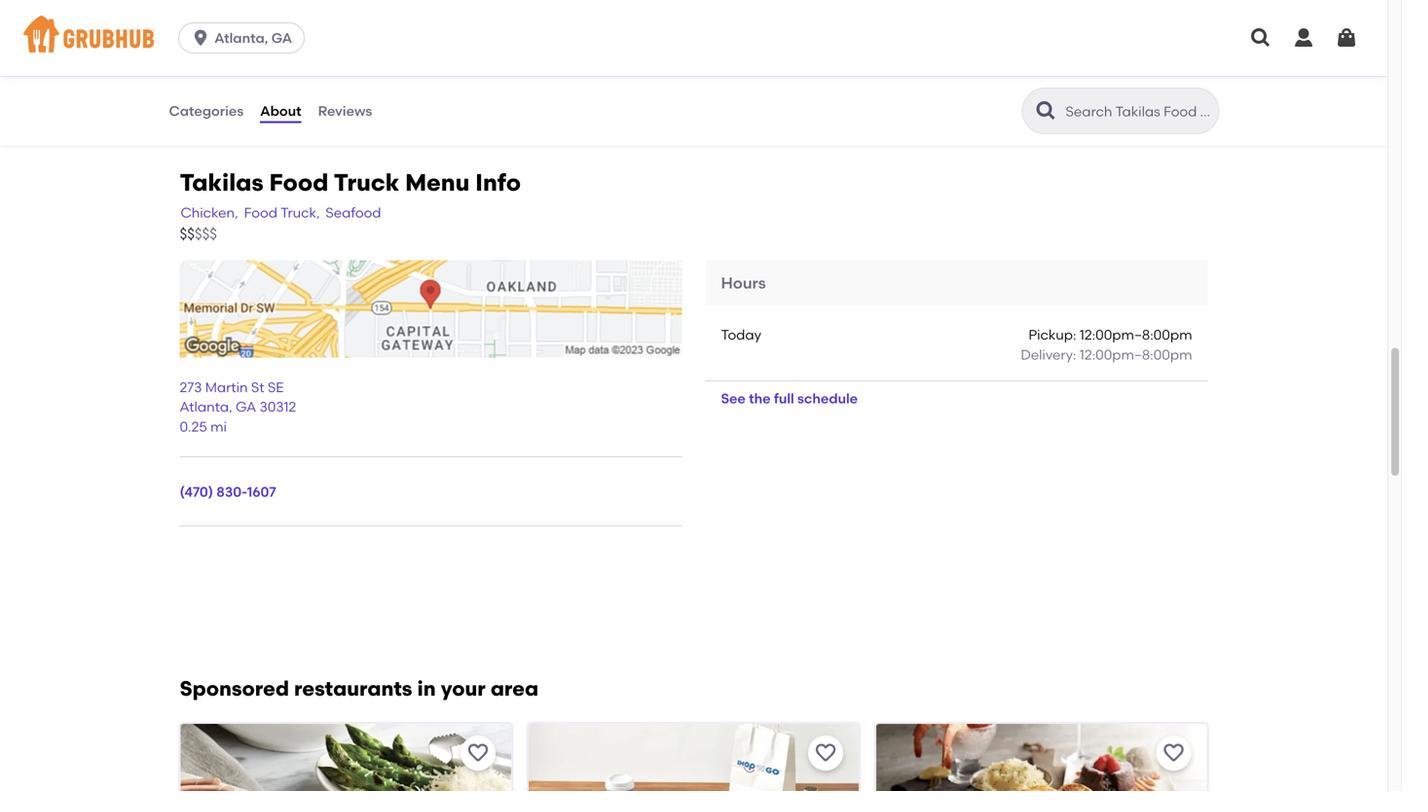 Task type: locate. For each thing, give the bounding box(es) containing it.
1 vertical spatial ga
[[236, 399, 256, 416]]

1 save this restaurant button from the left
[[460, 736, 496, 771]]

see the full schedule
[[721, 391, 858, 407]]

se
[[268, 379, 284, 396]]

atlanta,
[[214, 30, 268, 46]]

273 martin st se atlanta , ga 30312 0.25 mi
[[180, 379, 296, 435]]

svg image
[[1249, 26, 1273, 50], [1292, 26, 1316, 50]]

1607
[[247, 484, 276, 501]]

0 horizontal spatial save this restaurant button
[[460, 736, 496, 771]]

chicken, food truck, seafood
[[181, 205, 381, 221]]

food
[[269, 168, 329, 197], [244, 205, 277, 221]]

full
[[774, 391, 794, 407]]

3 save this restaurant button from the left
[[1156, 736, 1192, 771]]

0.25
[[180, 419, 207, 435]]

2 save this restaurant image from the left
[[814, 742, 838, 765]]

mi
[[210, 419, 227, 435]]

food for truck,
[[244, 205, 277, 221]]

save this restaurant image
[[466, 742, 490, 765], [814, 742, 838, 765]]

0 vertical spatial ga
[[271, 30, 292, 46]]

(470) 830-1607
[[180, 484, 276, 501]]

chicken, button
[[180, 202, 239, 224]]

the oceanaire seafood room logo image
[[181, 724, 511, 792]]

save this restaurant button for morton's the steakhouse #1119 logo
[[1156, 736, 1192, 771]]

atlanta
[[180, 399, 229, 416]]

0 horizontal spatial ga
[[236, 399, 256, 416]]

ga right ,
[[236, 399, 256, 416]]

save this restaurant button
[[460, 736, 496, 771], [808, 736, 844, 771], [1156, 736, 1192, 771]]

1 horizontal spatial save this restaurant button
[[808, 736, 844, 771]]

atlanta, ga
[[214, 30, 292, 46]]

1 vertical spatial 12:00pm–8:00pm
[[1080, 347, 1193, 363]]

your
[[441, 677, 486, 701]]

0 vertical spatial 12:00pm–8:00pm
[[1080, 327, 1193, 343]]

reviews button
[[317, 76, 373, 146]]

about
[[260, 103, 301, 119]]

delivery:
[[1021, 347, 1077, 363]]

food left truck,
[[244, 205, 277, 221]]

(470)
[[180, 484, 213, 501]]

0 horizontal spatial svg image
[[191, 28, 210, 48]]

ga inside button
[[271, 30, 292, 46]]

food up truck,
[[269, 168, 329, 197]]

see the full schedule button
[[706, 382, 874, 417]]

1 horizontal spatial save this restaurant image
[[814, 742, 838, 765]]

menu
[[405, 168, 470, 197]]

2 12:00pm–8:00pm from the top
[[1080, 347, 1193, 363]]

today
[[721, 327, 761, 343]]

reviews
[[318, 103, 372, 119]]

save this restaurant button for the oceanaire seafood room logo
[[460, 736, 496, 771]]

save this restaurant button for ihop logo
[[808, 736, 844, 771]]

0 vertical spatial food
[[269, 168, 329, 197]]

save this restaurant image
[[1162, 742, 1186, 765]]

(470) 830-1607 button
[[180, 483, 276, 502]]

schedule
[[798, 391, 858, 407]]

1 vertical spatial food
[[244, 205, 277, 221]]

main navigation navigation
[[0, 0, 1388, 76]]

12:00pm–8:00pm
[[1080, 327, 1193, 343], [1080, 347, 1193, 363]]

1 horizontal spatial ga
[[271, 30, 292, 46]]

2 svg image from the left
[[1292, 26, 1316, 50]]

1 horizontal spatial svg image
[[1292, 26, 1316, 50]]

0 horizontal spatial save this restaurant image
[[466, 742, 490, 765]]

2 horizontal spatial save this restaurant button
[[1156, 736, 1192, 771]]

sponsored restaurants in your area
[[180, 677, 539, 701]]

svg image
[[1335, 26, 1359, 50], [191, 28, 210, 48]]

save this restaurant image for ihop logo
[[814, 742, 838, 765]]

,
[[229, 399, 232, 416]]

0 horizontal spatial svg image
[[1249, 26, 1273, 50]]

2 save this restaurant button from the left
[[808, 736, 844, 771]]

takilas food truck menu info
[[180, 168, 521, 197]]

12:00pm–8:00pm right pickup:
[[1080, 327, 1193, 343]]

truck,
[[281, 205, 320, 221]]

12:00pm–8:00pm right delivery:
[[1080, 347, 1193, 363]]

ga
[[271, 30, 292, 46], [236, 399, 256, 416]]

chicken,
[[181, 205, 238, 221]]

1 save this restaurant image from the left
[[466, 742, 490, 765]]

ga right atlanta,
[[271, 30, 292, 46]]



Task type: describe. For each thing, give the bounding box(es) containing it.
1 svg image from the left
[[1249, 26, 1273, 50]]

save this restaurant image for the oceanaire seafood room logo
[[466, 742, 490, 765]]

hours
[[721, 274, 766, 293]]

$$
[[180, 225, 195, 243]]

seafood button
[[325, 202, 382, 224]]

categories
[[169, 103, 244, 119]]

food truck, button
[[243, 202, 321, 224]]

restaurants
[[294, 677, 412, 701]]

morton's the steakhouse #1119 logo image
[[877, 724, 1207, 792]]

sponsored
[[180, 677, 289, 701]]

takilas
[[180, 168, 264, 197]]

$$$$$
[[180, 225, 217, 243]]

categories button
[[168, 76, 245, 146]]

1 horizontal spatial svg image
[[1335, 26, 1359, 50]]

svg image inside atlanta, ga button
[[191, 28, 210, 48]]

pickup: 12:00pm–8:00pm delivery: 12:00pm–8:00pm
[[1021, 327, 1193, 363]]

273
[[180, 379, 202, 396]]

atlanta, ga button
[[178, 22, 313, 54]]

ga inside 273 martin st se atlanta , ga 30312 0.25 mi
[[236, 399, 256, 416]]

martin
[[205, 379, 248, 396]]

30312
[[260, 399, 296, 416]]

st
[[251, 379, 264, 396]]

pickup:
[[1029, 327, 1077, 343]]

1 12:00pm–8:00pm from the top
[[1080, 327, 1193, 343]]

search icon image
[[1035, 99, 1058, 123]]

see
[[721, 391, 746, 407]]

in
[[417, 677, 436, 701]]

Search Takilas Food Truck search field
[[1064, 102, 1213, 121]]

info
[[475, 168, 521, 197]]

truck
[[334, 168, 400, 197]]

ihop logo image
[[529, 724, 859, 792]]

about button
[[259, 76, 302, 146]]

seafood
[[326, 205, 381, 221]]

area
[[491, 677, 539, 701]]

food for truck
[[269, 168, 329, 197]]

830-
[[216, 484, 247, 501]]

the
[[749, 391, 771, 407]]



Task type: vqa. For each thing, say whether or not it's contained in the screenshot.
Menu
yes



